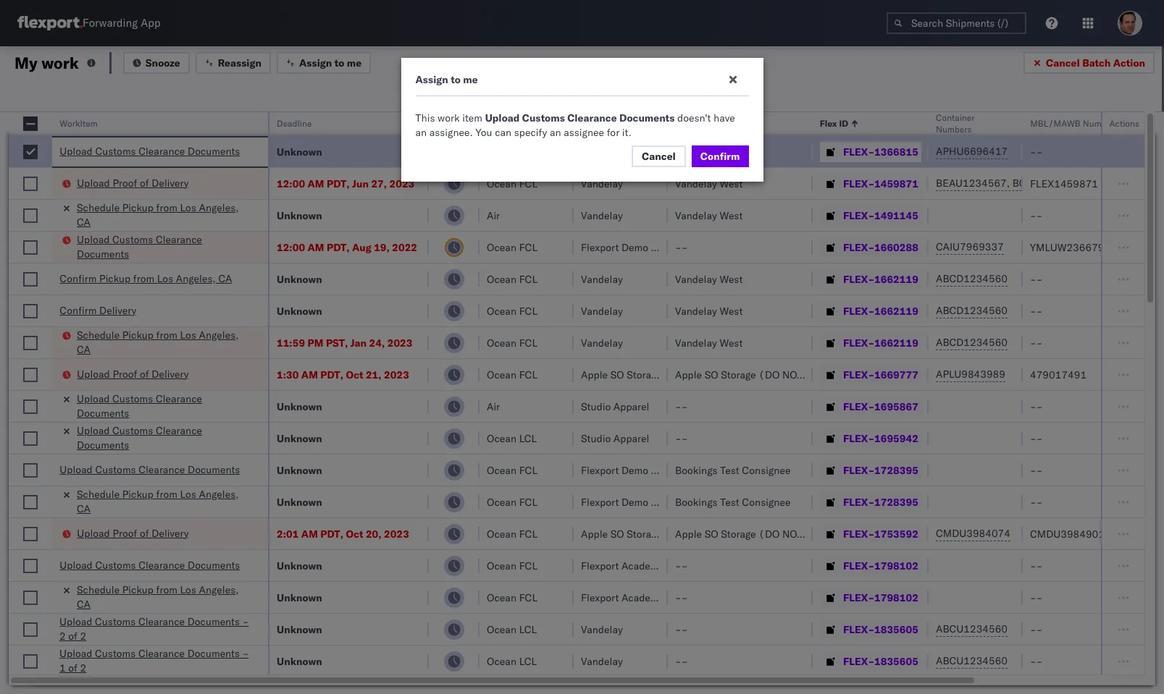 Task type: describe. For each thing, give the bounding box(es) containing it.
this work item upload customs clearance documents
[[416, 112, 675, 125]]

20,
[[366, 528, 382, 541]]

1695867
[[875, 400, 919, 413]]

name
[[607, 118, 630, 129]]

container numbers
[[936, 112, 975, 135]]

proof for 1:30 am pdt, oct 21, 2023
[[112, 368, 137, 381]]

2 bookings from the top
[[675, 496, 718, 509]]

3 demo from the top
[[622, 496, 649, 509]]

forwarding app link
[[17, 16, 161, 30]]

oct for 21,
[[346, 369, 363, 382]]

clearance inside "upload customs clearance documents - 2 of 2"
[[138, 616, 185, 629]]

schedule for vandelay
[[77, 201, 120, 214]]

9 flex- from the top
[[844, 400, 875, 413]]

8 unknown from the top
[[277, 496, 322, 509]]

upload customs clearance documents - 2 of 2
[[59, 616, 249, 643]]

assignee
[[564, 126, 604, 139]]

ca for flexport demo consignee
[[77, 503, 91, 516]]

customs inside upload customs clearance documents - 1 of 2
[[95, 648, 136, 661]]

beau1234567,
[[936, 177, 1010, 190]]

consignee inside the consignee button
[[675, 118, 717, 129]]

action
[[1114, 56, 1146, 69]]

1 vertical spatial assign to me
[[416, 73, 478, 86]]

7 fcl from the top
[[519, 464, 538, 477]]

work for this
[[438, 112, 460, 125]]

my
[[14, 53, 38, 73]]

aplu9843989
[[936, 368, 1006, 381]]

3 academy from the top
[[622, 592, 664, 605]]

documents inside "upload customs clearance documents - 2 of 2"
[[187, 616, 240, 629]]

479017491
[[1031, 369, 1087, 382]]

assign to me inside assign to me button
[[299, 56, 362, 69]]

upload proof of delivery link for 1:30 am pdt, oct 21, 2023
[[77, 367, 189, 382]]

11 ocean from the top
[[487, 560, 517, 573]]

1 lcl from the top
[[519, 432, 537, 445]]

5 fcl from the top
[[519, 337, 538, 350]]

2023 for 1:30 am pdt, oct 21, 2023
[[384, 369, 409, 382]]

assign inside button
[[299, 56, 332, 69]]

flex-1662119 for confirm pickup from los angeles, ca
[[844, 273, 919, 286]]

proof for 2:01 am pdt, oct 20, 2023
[[112, 527, 137, 540]]

lcl for upload customs clearance documents - 2 of 2
[[519, 624, 537, 637]]

1 fcl from the top
[[519, 177, 538, 190]]

reassign
[[218, 56, 262, 69]]

actions
[[1110, 118, 1140, 129]]

19,
[[374, 241, 390, 254]]

4 fcl from the top
[[519, 305, 538, 318]]

2023 for 2:01 am pdt, oct 20, 2023
[[384, 528, 409, 541]]

flex-1491145
[[844, 209, 919, 222]]

upload proof of delivery link for 2:01 am pdt, oct 20, 2023
[[77, 526, 189, 541]]

forwarding app
[[83, 16, 161, 30]]

6 flex- from the top
[[844, 305, 875, 318]]

cancel for cancel
[[642, 150, 676, 163]]

11:59
[[277, 337, 305, 350]]

1 resize handle column header from the left
[[35, 112, 52, 695]]

3 abcd1234560 from the top
[[936, 336, 1008, 349]]

6 fcl from the top
[[519, 369, 538, 382]]

1 an from the left
[[416, 126, 427, 139]]

schedule pickup from los angeles, ca link for vandelay
[[77, 200, 249, 229]]

you
[[476, 126, 492, 139]]

upload customs clearance documents - 2 of 2 link
[[59, 615, 252, 644]]

2 flex-1728395 from the top
[[844, 496, 919, 509]]

13 ocean from the top
[[487, 624, 517, 637]]

2 unknown from the top
[[277, 209, 322, 222]]

doesn't
[[678, 112, 711, 125]]

flex-1662119 for confirm delivery
[[844, 305, 919, 318]]

upload customs clearance documents - 1 of 2 button
[[59, 647, 252, 677]]

confirm for confirm delivery
[[59, 304, 96, 317]]

pickup inside the 'confirm pickup from los angeles, ca' link
[[99, 272, 130, 285]]

flexport. image
[[17, 16, 83, 30]]

8 fcl from the top
[[519, 496, 538, 509]]

1 flex-1798102 from the top
[[844, 560, 919, 573]]

resize handle column header for deadline button
[[412, 112, 429, 695]]

can
[[495, 126, 512, 139]]

1366815
[[875, 145, 919, 158]]

cancel button
[[632, 146, 686, 167]]

mode button
[[480, 115, 559, 130]]

1 bookings from the top
[[675, 464, 718, 477]]

3 fcl from the top
[[519, 273, 538, 286]]

8 ocean from the top
[[487, 464, 517, 477]]

reassign button
[[195, 52, 271, 74]]

resize handle column header for container numbers button
[[1006, 112, 1023, 695]]

flex-1669777
[[844, 369, 919, 382]]

doesn't have an assignee. you can specify an assignee for it.
[[416, 112, 735, 139]]

1695942
[[875, 432, 919, 445]]

4 flex- from the top
[[844, 241, 875, 254]]

cancel batch action
[[1046, 56, 1146, 69]]

customs inside "upload customs clearance documents - 2 of 2"
[[95, 616, 136, 629]]

from inside button
[[133, 272, 154, 285]]

11:59 pm pst, jan 24, 2023
[[277, 337, 413, 350]]

to inside button
[[335, 56, 344, 69]]

confirm delivery
[[59, 304, 136, 317]]

24,
[[369, 337, 385, 350]]

2:01 am pdt, oct 20, 2023
[[277, 528, 409, 541]]

confirm pickup from los angeles, ca link
[[59, 271, 232, 286]]

los for vandelay
[[180, 201, 196, 214]]

consignee button
[[668, 115, 799, 130]]

6 flexport from the top
[[581, 592, 619, 605]]

1 bookings test consignee from the top
[[675, 464, 791, 477]]

2 bookings test consignee from the top
[[675, 496, 791, 509]]

- inside upload customs clearance documents - 1 of 2
[[242, 648, 249, 661]]

client name button
[[574, 115, 654, 130]]

confirm delivery link
[[59, 303, 136, 318]]

1669777
[[875, 369, 919, 382]]

for
[[607, 126, 620, 139]]

flex-1753592
[[844, 528, 919, 541]]

3 flex- from the top
[[844, 209, 875, 222]]

10 flex- from the top
[[844, 432, 875, 445]]

14 flex- from the top
[[844, 560, 875, 573]]

from for vandelay
[[156, 201, 177, 214]]

8 ocean fcl from the top
[[487, 496, 538, 509]]

1753592
[[875, 528, 919, 541]]

3 vandelay west from the top
[[675, 273, 743, 286]]

1
[[59, 662, 66, 675]]

flexport academy for upload customs clearance documents 'button' associated with flex-1798102
[[581, 560, 664, 573]]

work for my
[[41, 53, 79, 73]]

beau1234567, bozo1234565, tcnu1234565
[[936, 177, 1161, 190]]

11 ocean fcl from the top
[[487, 592, 538, 605]]

item
[[463, 112, 483, 125]]

3 ocean from the top
[[487, 273, 517, 286]]

oct for 20,
[[346, 528, 363, 541]]

12 unknown from the top
[[277, 655, 322, 669]]

upload customs clearance documents - 1 of 2
[[59, 648, 249, 675]]

schedule pickup from los angeles, ca for flexport demo consignee
[[77, 488, 239, 516]]

resize handle column header for workitem button
[[251, 112, 268, 695]]

1 ocean from the top
[[487, 177, 517, 190]]

9 ocean fcl from the top
[[487, 528, 538, 541]]

10 ocean from the top
[[487, 528, 517, 541]]

4 ocean from the top
[[487, 305, 517, 318]]

jun
[[352, 177, 369, 190]]

flex-1835605 for upload customs clearance documents - 2 of 2
[[844, 624, 919, 637]]

10 unknown from the top
[[277, 592, 322, 605]]

2 vandelay west from the top
[[675, 209, 743, 222]]

pdt, for 21,
[[321, 369, 343, 382]]

10 fcl from the top
[[519, 560, 538, 573]]

2 an from the left
[[550, 126, 561, 139]]

pickup for flexport demo consignee
[[122, 488, 154, 501]]

id
[[840, 118, 849, 129]]

aug
[[352, 241, 372, 254]]

confirm for confirm
[[701, 150, 740, 163]]

pst,
[[326, 337, 348, 350]]

upload customs clearance documents - 1 of 2 link
[[59, 647, 252, 676]]

6 ocean from the top
[[487, 369, 517, 382]]

6 ocean fcl from the top
[[487, 369, 538, 382]]

this
[[416, 112, 435, 125]]

flex-1835605 for upload customs clearance documents - 1 of 2
[[844, 655, 919, 669]]

upload customs clearance documents button for flex-1366815
[[59, 144, 240, 160]]

batch
[[1083, 56, 1111, 69]]

Search Shipments (/) text field
[[887, 12, 1027, 34]]

3 unknown from the top
[[277, 273, 322, 286]]

3 west from the top
[[720, 273, 743, 286]]

1 unknown from the top
[[277, 145, 322, 158]]

2 ocean from the top
[[487, 241, 517, 254]]

11 flex- from the top
[[844, 464, 875, 477]]

client name
[[581, 118, 630, 129]]

flex-1459871
[[844, 177, 919, 190]]

1 west from the top
[[720, 177, 743, 190]]

deadline
[[277, 118, 312, 129]]

5 ocean fcl from the top
[[487, 337, 538, 350]]

pickup for vandelay
[[122, 201, 154, 214]]

container
[[936, 112, 975, 123]]

flex
[[820, 118, 838, 129]]

2 flexport from the top
[[581, 241, 619, 254]]

4 vandelay west from the top
[[675, 305, 743, 318]]

9 ocean from the top
[[487, 496, 517, 509]]

confirm pickup from los angeles, ca
[[59, 272, 232, 285]]

11 unknown from the top
[[277, 624, 322, 637]]

schedule inside 'schedule pickup from los angeles, ca' button
[[77, 329, 120, 342]]

2 demo from the top
[[622, 464, 649, 477]]

resize handle column header for client name button on the top of the page
[[651, 112, 668, 695]]

1 flexport from the top
[[581, 145, 619, 158]]

7 ocean fcl from the top
[[487, 464, 538, 477]]

12:00 am pdt, jun 27, 2023
[[277, 177, 415, 190]]

flex id button
[[813, 115, 915, 130]]

8 flex- from the top
[[844, 369, 875, 382]]

4 ocean fcl from the top
[[487, 305, 538, 318]]

3 flexport from the top
[[581, 464, 619, 477]]

air for studio apparel
[[487, 400, 500, 413]]

1 vandelay west from the top
[[675, 177, 743, 190]]

client
[[581, 118, 605, 129]]

9 unknown from the top
[[277, 560, 322, 573]]

2 schedule pickup from los angeles, ca link from the top
[[77, 328, 249, 357]]

pickup inside 'schedule pickup from los angeles, ca' button
[[122, 329, 154, 342]]

specify
[[514, 126, 547, 139]]

schedule pickup from los angeles, ca inside button
[[77, 329, 239, 356]]

flex-1660288
[[844, 241, 919, 254]]

1 demo from the top
[[622, 241, 649, 254]]

mode
[[487, 118, 509, 129]]

10 resize handle column header from the left
[[1128, 112, 1145, 695]]

tcnu1234565
[[1089, 177, 1161, 190]]

schedule pickup from los angeles, ca link for flexport academy
[[77, 583, 249, 612]]

resize handle column header for mode button
[[557, 112, 574, 695]]

of inside upload customs clearance documents - 1 of 2
[[68, 662, 78, 675]]

pickup for flexport academy
[[122, 584, 154, 597]]

upload proof of delivery for 1:30 am pdt, oct 21, 2023
[[77, 368, 189, 381]]

assignee.
[[430, 126, 473, 139]]

flex1459871
[[1031, 177, 1099, 190]]

1 flex- from the top
[[844, 145, 875, 158]]

5 flexport from the top
[[581, 560, 619, 573]]

flex-1695942
[[844, 432, 919, 445]]

deadline button
[[270, 115, 415, 130]]

studio apparel for air
[[581, 400, 650, 413]]

2 test from the top
[[720, 496, 740, 509]]

abcu1234560 for upload customs clearance documents - 2 of 2
[[936, 623, 1008, 636]]

cancel batch action button
[[1024, 52, 1155, 74]]

2 for upload customs clearance documents - 1 of 2
[[80, 662, 86, 675]]

1491145
[[875, 209, 919, 222]]

angeles, inside button
[[176, 272, 216, 285]]

ca for vandelay
[[77, 216, 91, 229]]

upload customs clearance documents button for flex-1798102
[[59, 558, 240, 574]]

12 flex- from the top
[[844, 496, 875, 509]]

workitem button
[[52, 115, 254, 130]]

1:30
[[277, 369, 299, 382]]

bozo1234565,
[[1013, 177, 1087, 190]]

upload customs clearance documents - 2 of 2 button
[[59, 615, 252, 645]]

mbl/mawb numbers
[[1031, 118, 1119, 129]]

10 ocean fcl from the top
[[487, 560, 538, 573]]

lcl for upload customs clearance documents - 1 of 2
[[519, 655, 537, 669]]

3 ocean fcl from the top
[[487, 273, 538, 286]]

academy for upload customs clearance documents 'button' associated with flex-1798102
[[622, 560, 664, 573]]

13 flex- from the top
[[844, 528, 875, 541]]

confirm delivery button
[[59, 303, 136, 319]]



Task type: locate. For each thing, give the bounding box(es) containing it.
abcd1234560 for confirm delivery
[[936, 304, 1008, 317]]

snooze inside button
[[146, 56, 180, 69]]

2 vertical spatial ocean lcl
[[487, 655, 537, 669]]

12:00 am pdt, aug 19, 2022
[[277, 241, 417, 254]]

4 unknown from the top
[[277, 305, 322, 318]]

from for flexport demo consignee
[[156, 488, 177, 501]]

7 ocean from the top
[[487, 432, 517, 445]]

1 vertical spatial proof
[[112, 368, 137, 381]]

air for vandelay
[[487, 209, 500, 222]]

1 oct from the top
[[346, 369, 363, 382]]

1662119 for confirm pickup from los angeles, ca
[[875, 273, 919, 286]]

1:30 am pdt, oct 21, 2023
[[277, 369, 409, 382]]

abcu1234560 for upload customs clearance documents - 1 of 2
[[936, 655, 1008, 668]]

3 1662119 from the top
[[875, 337, 919, 350]]

container numbers button
[[929, 109, 1009, 136]]

0 vertical spatial demo
[[622, 241, 649, 254]]

1 vertical spatial abcu1234560
[[936, 655, 1008, 668]]

upload customs clearance documents button
[[59, 144, 240, 160], [77, 232, 249, 263], [59, 463, 240, 479], [59, 558, 240, 574]]

numbers inside container numbers
[[936, 124, 972, 135]]

2 vertical spatial 1662119
[[875, 337, 919, 350]]

2 flex-1662119 from the top
[[844, 305, 919, 318]]

1 vertical spatial 12:00
[[277, 241, 305, 254]]

1 vertical spatial flex-1835605
[[844, 655, 919, 669]]

--
[[675, 145, 688, 158], [1031, 145, 1043, 158], [1031, 209, 1043, 222], [675, 241, 688, 254], [1031, 273, 1043, 286], [1031, 305, 1043, 318], [1031, 337, 1043, 350], [675, 400, 688, 413], [1031, 400, 1043, 413], [675, 432, 688, 445], [1031, 432, 1043, 445], [1031, 464, 1043, 477], [1031, 496, 1043, 509], [675, 560, 688, 573], [1031, 560, 1043, 573], [675, 592, 688, 605], [1031, 592, 1043, 605], [675, 624, 688, 637], [1031, 624, 1043, 637], [675, 655, 688, 669], [1031, 655, 1043, 669]]

1 vertical spatial studio apparel
[[581, 432, 650, 445]]

work
[[41, 53, 79, 73], [438, 112, 460, 125]]

schedule pickup from los angeles, ca
[[77, 201, 239, 229], [77, 329, 239, 356], [77, 488, 239, 516], [77, 584, 239, 611]]

1 vertical spatial 1798102
[[875, 592, 919, 605]]

3 upload proof of delivery link from the top
[[77, 526, 189, 541]]

1798102
[[875, 560, 919, 573], [875, 592, 919, 605]]

flex-1695867 button
[[820, 397, 922, 417], [820, 397, 922, 417]]

2 schedule pickup from los angeles, ca from the top
[[77, 329, 239, 356]]

1 flexport academy from the top
[[581, 145, 664, 158]]

0 vertical spatial upload proof of delivery link
[[77, 176, 189, 190]]

2 ocean lcl from the top
[[487, 624, 537, 637]]

am left jun
[[308, 177, 324, 190]]

0 vertical spatial cancel
[[1046, 56, 1080, 69]]

0 horizontal spatial an
[[416, 126, 427, 139]]

2 1728395 from the top
[[875, 496, 919, 509]]

apparel for air
[[614, 400, 650, 413]]

0 horizontal spatial work
[[41, 53, 79, 73]]

pdt, for 27,
[[327, 177, 350, 190]]

7 flex- from the top
[[844, 337, 875, 350]]

1 vertical spatial 1835605
[[875, 655, 919, 669]]

flexport academy for upload customs clearance documents 'button' associated with flex-1366815
[[581, 145, 664, 158]]

flexport
[[581, 145, 619, 158], [581, 241, 619, 254], [581, 464, 619, 477], [581, 496, 619, 509], [581, 560, 619, 573], [581, 592, 619, 605]]

0 vertical spatial academy
[[622, 145, 664, 158]]

2 vertical spatial upload proof of delivery button
[[77, 526, 189, 542]]

2 inside upload customs clearance documents - 1 of 2
[[80, 662, 86, 675]]

0 vertical spatial assign to me
[[299, 56, 362, 69]]

upload inside upload customs clearance documents - 1 of 2
[[59, 648, 92, 661]]

assign to me button
[[277, 52, 371, 74]]

cancel
[[1046, 56, 1080, 69], [642, 150, 676, 163]]

1 vertical spatial demo
[[622, 464, 649, 477]]

0 horizontal spatial assign
[[299, 56, 332, 69]]

12 ocean from the top
[[487, 592, 517, 605]]

confirm pickup from los angeles, ca button
[[59, 271, 232, 287]]

1 12:00 from the top
[[277, 177, 305, 190]]

3 flex-1662119 from the top
[[844, 337, 919, 350]]

1 vertical spatial flex-1798102
[[844, 592, 919, 605]]

1 upload proof of delivery from the top
[[77, 176, 189, 190]]

ymluw236679313
[[1031, 241, 1124, 254]]

1 vertical spatial assign
[[416, 73, 448, 86]]

12:00 for 12:00 am pdt, jun 27, 2023
[[277, 177, 305, 190]]

2 west from the top
[[720, 209, 743, 222]]

proof for 12:00 am pdt, jun 27, 2023
[[112, 176, 137, 190]]

upload proof of delivery button for 12:00 am pdt, jun 27, 2023
[[77, 176, 189, 192]]

15 flex- from the top
[[844, 592, 875, 605]]

3 resize handle column header from the left
[[412, 112, 429, 695]]

schedule for flexport academy
[[77, 584, 120, 597]]

flex-1728395 down flex-1695942
[[844, 464, 919, 477]]

0 vertical spatial abcu1234560
[[936, 623, 1008, 636]]

1 studio from the top
[[581, 400, 611, 413]]

0 vertical spatial ocean lcl
[[487, 432, 537, 445]]

am for 12:00 am pdt, jun 27, 2023
[[308, 177, 324, 190]]

1 flexport demo consignee from the top
[[581, 241, 700, 254]]

2 flexport academy from the top
[[581, 560, 664, 573]]

upload customs clearance documents link
[[59, 144, 240, 159], [77, 232, 249, 261], [77, 392, 249, 421], [77, 424, 249, 453], [59, 463, 240, 477], [59, 558, 240, 573]]

2023 right 24,
[[388, 337, 413, 350]]

snooze right this
[[436, 118, 465, 129]]

studio apparel
[[581, 400, 650, 413], [581, 432, 650, 445]]

upload proof of delivery button for 1:30 am pdt, oct 21, 2023
[[77, 367, 189, 383]]

4 west from the top
[[720, 305, 743, 318]]

0 vertical spatial 1728395
[[875, 464, 919, 477]]

flex id
[[820, 118, 849, 129]]

1 proof from the top
[[112, 176, 137, 190]]

work up assignee.
[[438, 112, 460, 125]]

3 flexport academy from the top
[[581, 592, 664, 605]]

0 vertical spatial confirm
[[701, 150, 740, 163]]

flex-1491145 button
[[820, 205, 922, 226], [820, 205, 922, 226]]

3 schedule pickup from los angeles, ca link from the top
[[77, 487, 249, 516]]

2 vertical spatial academy
[[622, 592, 664, 605]]

confirm button
[[692, 146, 749, 167]]

3 ocean lcl from the top
[[487, 655, 537, 669]]

0 vertical spatial flex-1798102
[[844, 560, 919, 573]]

pdt, down pst,
[[321, 369, 343, 382]]

2023 right 27,
[[390, 177, 415, 190]]

1 abcd1234560 from the top
[[936, 272, 1008, 286]]

1 studio apparel from the top
[[581, 400, 650, 413]]

2 vertical spatial upload proof of delivery link
[[77, 526, 189, 541]]

apple
[[581, 369, 608, 382], [675, 369, 702, 382], [581, 528, 608, 541], [675, 528, 702, 541]]

schedule pickup from los angeles, ca button
[[77, 328, 249, 358]]

pdt,
[[327, 177, 350, 190], [327, 241, 350, 254], [321, 369, 343, 382], [321, 528, 343, 541]]

numbers for container numbers
[[936, 124, 972, 135]]

0 vertical spatial proof
[[112, 176, 137, 190]]

academy for upload customs clearance documents 'button' associated with flex-1366815
[[622, 145, 664, 158]]

0 vertical spatial assign
[[299, 56, 332, 69]]

None checkbox
[[23, 176, 38, 191], [23, 272, 38, 287], [23, 368, 38, 382], [23, 400, 38, 414], [23, 463, 38, 478], [23, 495, 38, 510], [23, 527, 38, 542], [23, 591, 38, 605], [23, 655, 38, 669], [23, 176, 38, 191], [23, 272, 38, 287], [23, 368, 38, 382], [23, 400, 38, 414], [23, 463, 38, 478], [23, 495, 38, 510], [23, 527, 38, 542], [23, 591, 38, 605], [23, 655, 38, 669]]

from for flexport academy
[[156, 584, 177, 597]]

upload proof of delivery link for 12:00 am pdt, jun 27, 2023
[[77, 176, 189, 190]]

0 horizontal spatial cancel
[[642, 150, 676, 163]]

1 horizontal spatial me
[[463, 73, 478, 86]]

assign up deadline
[[299, 56, 332, 69]]

consignee
[[675, 118, 717, 129], [651, 241, 700, 254], [651, 464, 700, 477], [742, 464, 791, 477], [651, 496, 700, 509], [742, 496, 791, 509]]

5 flex- from the top
[[844, 273, 875, 286]]

numbers for mbl/mawb numbers
[[1083, 118, 1119, 129]]

0 horizontal spatial snooze
[[146, 56, 180, 69]]

am right 2:01
[[301, 528, 318, 541]]

1 horizontal spatial to
[[451, 73, 461, 86]]

2 vertical spatial lcl
[[519, 655, 537, 669]]

1 vertical spatial bookings test consignee
[[675, 496, 791, 509]]

1 air from the top
[[487, 209, 500, 222]]

1728395 up 1753592
[[875, 496, 919, 509]]

1 upload proof of delivery link from the top
[[77, 176, 189, 190]]

assign to me
[[299, 56, 362, 69], [416, 73, 478, 86]]

cmdu3984074
[[936, 528, 1011, 541]]

0 vertical spatial bookings test consignee
[[675, 464, 791, 477]]

me up item on the top left
[[463, 73, 478, 86]]

an down this
[[416, 126, 427, 139]]

oct left 20,
[[346, 528, 363, 541]]

1 vertical spatial flex-1662119
[[844, 305, 919, 318]]

2 1662119 from the top
[[875, 305, 919, 318]]

0 vertical spatial oct
[[346, 369, 363, 382]]

am for 12:00 am pdt, aug 19, 2022
[[308, 241, 324, 254]]

cancel for cancel batch action
[[1046, 56, 1080, 69]]

1 vertical spatial me
[[463, 73, 478, 86]]

0 vertical spatial studio
[[581, 400, 611, 413]]

1 ocean lcl from the top
[[487, 432, 537, 445]]

0 horizontal spatial me
[[347, 56, 362, 69]]

vandelay
[[581, 177, 623, 190], [675, 177, 717, 190], [581, 209, 623, 222], [675, 209, 717, 222], [581, 273, 623, 286], [675, 273, 717, 286], [581, 305, 623, 318], [675, 305, 717, 318], [581, 337, 623, 350], [675, 337, 717, 350], [581, 624, 623, 637], [581, 655, 623, 669]]

12:00 left aug
[[277, 241, 305, 254]]

0 horizontal spatial to
[[335, 56, 344, 69]]

apple so storage (do not use)
[[581, 369, 737, 382], [675, 369, 831, 382], [581, 528, 737, 541], [675, 528, 831, 541]]

to up deadline button
[[335, 56, 344, 69]]

numbers
[[1083, 118, 1119, 129], [936, 124, 972, 135]]

pdt, left jun
[[327, 177, 350, 190]]

0 vertical spatial flexport academy
[[581, 145, 664, 158]]

(do
[[665, 369, 686, 382], [759, 369, 780, 382], [665, 528, 686, 541], [759, 528, 780, 541]]

1 vertical spatial test
[[720, 496, 740, 509]]

delivery for 2:01 am pdt, oct 20, 2023
[[151, 527, 189, 540]]

None checkbox
[[23, 117, 38, 131], [23, 145, 38, 159], [23, 208, 38, 223], [23, 240, 38, 255], [23, 304, 38, 318], [23, 336, 38, 350], [23, 432, 38, 446], [23, 559, 38, 574], [23, 623, 38, 637], [23, 117, 38, 131], [23, 145, 38, 159], [23, 208, 38, 223], [23, 240, 38, 255], [23, 304, 38, 318], [23, 336, 38, 350], [23, 432, 38, 446], [23, 559, 38, 574], [23, 623, 38, 637]]

1 vertical spatial abcd1234560
[[936, 304, 1008, 317]]

delivery for 1:30 am pdt, oct 21, 2023
[[151, 368, 189, 381]]

0 vertical spatial upload proof of delivery
[[77, 176, 189, 190]]

documents inside upload customs clearance documents - 1 of 2
[[187, 648, 240, 661]]

0 vertical spatial flex-1662119
[[844, 273, 919, 286]]

2 vertical spatial demo
[[622, 496, 649, 509]]

0 vertical spatial apparel
[[614, 400, 650, 413]]

0 vertical spatial flex-1835605
[[844, 624, 919, 637]]

abcd1234560 for confirm pickup from los angeles, ca
[[936, 272, 1008, 286]]

angeles, for flexport demo consignee
[[199, 488, 239, 501]]

2 ocean fcl from the top
[[487, 241, 538, 254]]

schedule pickup from los angeles, ca for vandelay
[[77, 201, 239, 229]]

oct left 21,
[[346, 369, 363, 382]]

snooze down app
[[146, 56, 180, 69]]

studio for ocean lcl
[[581, 432, 611, 445]]

2 vertical spatial flex-1662119
[[844, 337, 919, 350]]

of inside "upload customs clearance documents - 2 of 2"
[[68, 630, 78, 643]]

0 vertical spatial test
[[720, 464, 740, 477]]

1 vertical spatial work
[[438, 112, 460, 125]]

1 vertical spatial apparel
[[614, 432, 650, 445]]

2 for upload customs clearance documents - 2 of 2
[[80, 630, 86, 643]]

1 ocean fcl from the top
[[487, 177, 538, 190]]

1 1662119 from the top
[[875, 273, 919, 286]]

1 vertical spatial to
[[451, 73, 461, 86]]

1 horizontal spatial an
[[550, 126, 561, 139]]

cmdu39849018
[[1031, 528, 1111, 541]]

1 vertical spatial air
[[487, 400, 500, 413]]

flex-1728395 up flex-1753592
[[844, 496, 919, 509]]

assign up this
[[416, 73, 448, 86]]

work right "my" on the left top of the page
[[41, 53, 79, 73]]

1662119 for confirm delivery
[[875, 305, 919, 318]]

1 vertical spatial academy
[[622, 560, 664, 573]]

upload customs clearance documents button for flex-1728395
[[59, 463, 240, 479]]

my work
[[14, 53, 79, 73]]

los inside button
[[157, 272, 173, 285]]

los for flexport academy
[[180, 584, 196, 597]]

2023 right 21,
[[384, 369, 409, 382]]

2 schedule from the top
[[77, 329, 120, 342]]

1 vertical spatial flex-1728395
[[844, 496, 919, 509]]

resize handle column header for the consignee button
[[796, 112, 813, 695]]

ocean lcl for upload customs clearance documents - 1 of 2
[[487, 655, 537, 669]]

upload
[[485, 112, 520, 125], [59, 145, 92, 158], [77, 176, 110, 190], [77, 233, 110, 246], [77, 368, 110, 381], [77, 392, 110, 405], [77, 424, 110, 437], [59, 463, 92, 476], [77, 527, 110, 540], [59, 559, 92, 572], [59, 616, 92, 629], [59, 648, 92, 661]]

12:00 for 12:00 am pdt, aug 19, 2022
[[277, 241, 305, 254]]

of for 1:30 am pdt, oct 21, 2023
[[140, 368, 149, 381]]

5 ocean from the top
[[487, 337, 517, 350]]

upload proof of delivery for 2:01 am pdt, oct 20, 2023
[[77, 527, 189, 540]]

1 vertical spatial bookings
[[675, 496, 718, 509]]

angeles, inside button
[[199, 329, 239, 342]]

2 vertical spatial abcd1234560
[[936, 336, 1008, 349]]

numbers down 'container' on the right
[[936, 124, 972, 135]]

4 schedule from the top
[[77, 584, 120, 597]]

3 schedule pickup from los angeles, ca from the top
[[77, 488, 239, 516]]

it.
[[622, 126, 632, 139]]

schedule pickup from los angeles, ca link for flexport demo consignee
[[77, 487, 249, 516]]

ca inside button
[[77, 343, 91, 356]]

resize handle column header
[[35, 112, 52, 695], [251, 112, 268, 695], [412, 112, 429, 695], [462, 112, 480, 695], [557, 112, 574, 695], [651, 112, 668, 695], [796, 112, 813, 695], [912, 112, 929, 695], [1006, 112, 1023, 695], [1128, 112, 1145, 695]]

mbl/mawb
[[1031, 118, 1081, 129]]

4 schedule pickup from los angeles, ca link from the top
[[77, 583, 249, 612]]

1835605
[[875, 624, 919, 637], [875, 655, 919, 669]]

an
[[416, 126, 427, 139], [550, 126, 561, 139]]

of for 12:00 am pdt, jun 27, 2023
[[140, 176, 149, 190]]

3 flexport demo consignee from the top
[[581, 496, 700, 509]]

17 flex- from the top
[[844, 655, 875, 669]]

1 horizontal spatial assign
[[416, 73, 448, 86]]

am for 2:01 am pdt, oct 20, 2023
[[301, 528, 318, 541]]

1728395
[[875, 464, 919, 477], [875, 496, 919, 509]]

2 fcl from the top
[[519, 241, 538, 254]]

1 horizontal spatial numbers
[[1083, 118, 1119, 129]]

demo
[[622, 241, 649, 254], [622, 464, 649, 477], [622, 496, 649, 509]]

2 proof from the top
[[112, 368, 137, 381]]

1 vertical spatial upload proof of delivery link
[[77, 367, 189, 382]]

27,
[[371, 177, 387, 190]]

am right 1:30
[[301, 369, 318, 382]]

1 vertical spatial studio
[[581, 432, 611, 445]]

bookings test consignee
[[675, 464, 791, 477], [675, 496, 791, 509]]

ocean lcl for upload customs clearance documents - 2 of 2
[[487, 624, 537, 637]]

studio
[[581, 400, 611, 413], [581, 432, 611, 445]]

ca for flexport academy
[[77, 598, 91, 611]]

3 upload proof of delivery from the top
[[77, 527, 189, 540]]

pdt, for 20,
[[321, 528, 343, 541]]

1 vertical spatial oct
[[346, 528, 363, 541]]

0 vertical spatial studio apparel
[[581, 400, 650, 413]]

1 vertical spatial upload proof of delivery
[[77, 368, 189, 381]]

clearance inside upload customs clearance documents - 1 of 2
[[138, 648, 185, 661]]

4 resize handle column header from the left
[[462, 112, 480, 695]]

studio apparel for ocean lcl
[[581, 432, 650, 445]]

pdt, left 20,
[[321, 528, 343, 541]]

los inside button
[[180, 329, 196, 342]]

0 vertical spatial lcl
[[519, 432, 537, 445]]

0 vertical spatial bookings
[[675, 464, 718, 477]]

schedule for flexport demo consignee
[[77, 488, 120, 501]]

am left aug
[[308, 241, 324, 254]]

upload customs clearance documents
[[59, 145, 240, 158], [77, 233, 202, 261], [77, 392, 202, 420], [77, 424, 202, 452], [59, 463, 240, 476], [59, 559, 240, 572]]

me inside button
[[347, 56, 362, 69]]

numbers right mbl/mawb
[[1083, 118, 1119, 129]]

confirm for confirm pickup from los angeles, ca
[[59, 272, 96, 285]]

1728395 down 1695942
[[875, 464, 919, 477]]

1 vertical spatial flexport academy
[[581, 560, 664, 573]]

16 flex- from the top
[[844, 624, 875, 637]]

apparel for ocean lcl
[[614, 432, 650, 445]]

0 vertical spatial abcd1234560
[[936, 272, 1008, 286]]

upload inside "upload customs clearance documents - 2 of 2"
[[59, 616, 92, 629]]

2 vertical spatial confirm
[[59, 304, 96, 317]]

1 upload proof of delivery button from the top
[[77, 176, 189, 192]]

app
[[141, 16, 161, 30]]

0 vertical spatial 1798102
[[875, 560, 919, 573]]

2 vertical spatial flexport demo consignee
[[581, 496, 700, 509]]

2 flex- from the top
[[844, 177, 875, 190]]

0 vertical spatial 12:00
[[277, 177, 305, 190]]

1 1798102 from the top
[[875, 560, 919, 573]]

2 12:00 from the top
[[277, 241, 305, 254]]

12:00 down deadline
[[277, 177, 305, 190]]

2 vertical spatial upload proof of delivery
[[77, 527, 189, 540]]

upload proof of delivery
[[77, 176, 189, 190], [77, 368, 189, 381], [77, 527, 189, 540]]

21,
[[366, 369, 382, 382]]

0 vertical spatial 1835605
[[875, 624, 919, 637]]

pdt, left aug
[[327, 241, 350, 254]]

2 vertical spatial proof
[[112, 527, 137, 540]]

an down this work item upload customs clearance documents
[[550, 126, 561, 139]]

studio for air
[[581, 400, 611, 413]]

me up deadline button
[[347, 56, 362, 69]]

ca inside button
[[218, 272, 232, 285]]

1 vertical spatial 1662119
[[875, 305, 919, 318]]

have
[[714, 112, 735, 125]]

1 horizontal spatial cancel
[[1046, 56, 1080, 69]]

1 vertical spatial ocean lcl
[[487, 624, 537, 637]]

los
[[180, 201, 196, 214], [157, 272, 173, 285], [180, 329, 196, 342], [180, 488, 196, 501], [180, 584, 196, 597]]

1 vertical spatial snooze
[[436, 118, 465, 129]]

14 ocean from the top
[[487, 655, 517, 669]]

los for flexport demo consignee
[[180, 488, 196, 501]]

flex-1835605 button
[[820, 620, 922, 640], [820, 620, 922, 640], [820, 652, 922, 672], [820, 652, 922, 672]]

2 upload proof of delivery link from the top
[[77, 367, 189, 382]]

2023 for 11:59 pm pst, jan 24, 2023
[[388, 337, 413, 350]]

abcu1234560
[[936, 623, 1008, 636], [936, 655, 1008, 668]]

fcl
[[519, 177, 538, 190], [519, 241, 538, 254], [519, 273, 538, 286], [519, 305, 538, 318], [519, 337, 538, 350], [519, 369, 538, 382], [519, 464, 538, 477], [519, 496, 538, 509], [519, 528, 538, 541], [519, 560, 538, 573], [519, 592, 538, 605]]

flex-1728395 button
[[820, 461, 922, 481], [820, 461, 922, 481], [820, 492, 922, 513], [820, 492, 922, 513]]

11 fcl from the top
[[519, 592, 538, 605]]

0 horizontal spatial numbers
[[936, 124, 972, 135]]

pdt, for 19,
[[327, 241, 350, 254]]

upload proof of delivery for 12:00 am pdt, jun 27, 2023
[[77, 176, 189, 190]]

1 vertical spatial upload proof of delivery button
[[77, 367, 189, 383]]

schedule pickup from los angeles, ca for flexport academy
[[77, 584, 239, 611]]

2023 right 20,
[[384, 528, 409, 541]]

4 schedule pickup from los angeles, ca from the top
[[77, 584, 239, 611]]

caiu7969337
[[936, 241, 1004, 254]]

2023
[[390, 177, 415, 190], [388, 337, 413, 350], [384, 369, 409, 382], [384, 528, 409, 541]]

from inside button
[[156, 329, 177, 342]]

forwarding
[[83, 16, 138, 30]]

0 vertical spatial to
[[335, 56, 344, 69]]

of for 2:01 am pdt, oct 20, 2023
[[140, 527, 149, 540]]

1 horizontal spatial snooze
[[436, 118, 465, 129]]

0 horizontal spatial assign to me
[[299, 56, 362, 69]]

7 unknown from the top
[[277, 464, 322, 477]]

1 schedule from the top
[[77, 201, 120, 214]]

5 resize handle column header from the left
[[557, 112, 574, 695]]

1 horizontal spatial work
[[438, 112, 460, 125]]

2 lcl from the top
[[519, 624, 537, 637]]

snooze button
[[123, 52, 190, 74]]

5 unknown from the top
[[277, 400, 322, 413]]

2023 for 12:00 am pdt, jun 27, 2023
[[390, 177, 415, 190]]

4 flexport from the top
[[581, 496, 619, 509]]

abcd1234560
[[936, 272, 1008, 286], [936, 304, 1008, 317], [936, 336, 1008, 349]]

0 vertical spatial snooze
[[146, 56, 180, 69]]

am for 1:30 am pdt, oct 21, 2023
[[301, 369, 318, 382]]

pickup
[[122, 201, 154, 214], [99, 272, 130, 285], [122, 329, 154, 342], [122, 488, 154, 501], [122, 584, 154, 597]]

to up assignee.
[[451, 73, 461, 86]]

0 vertical spatial work
[[41, 53, 79, 73]]

1 horizontal spatial assign to me
[[416, 73, 478, 86]]

0 vertical spatial me
[[347, 56, 362, 69]]

0 vertical spatial 1662119
[[875, 273, 919, 286]]

flex-1753592 button
[[820, 524, 922, 545], [820, 524, 922, 545]]

5 west from the top
[[720, 337, 743, 350]]

upload proof of delivery button for 2:01 am pdt, oct 20, 2023
[[77, 526, 189, 542]]

9 resize handle column header from the left
[[1006, 112, 1023, 695]]

2 abcd1234560 from the top
[[936, 304, 1008, 317]]

unknown
[[277, 145, 322, 158], [277, 209, 322, 222], [277, 273, 322, 286], [277, 305, 322, 318], [277, 400, 322, 413], [277, 432, 322, 445], [277, 464, 322, 477], [277, 496, 322, 509], [277, 560, 322, 573], [277, 592, 322, 605], [277, 624, 322, 637], [277, 655, 322, 669]]

1 vertical spatial lcl
[[519, 624, 537, 637]]

1 flex-1728395 from the top
[[844, 464, 919, 477]]

1 academy from the top
[[622, 145, 664, 158]]

2 1835605 from the top
[[875, 655, 919, 669]]

1835605 for upload customs clearance documents - 2 of 2
[[875, 624, 919, 637]]

1 vertical spatial 1728395
[[875, 496, 919, 509]]

resize handle column header for flex id button at the top right of the page
[[912, 112, 929, 695]]

assign to me up this
[[416, 73, 478, 86]]

3 proof from the top
[[112, 527, 137, 540]]

angeles, for vandelay
[[199, 201, 239, 214]]

1 1728395 from the top
[[875, 464, 919, 477]]

0 vertical spatial upload proof of delivery button
[[77, 176, 189, 192]]

jan
[[351, 337, 367, 350]]

1 vertical spatial confirm
[[59, 272, 96, 285]]

1 flex-1835605 from the top
[[844, 624, 919, 637]]

assign to me up deadline button
[[299, 56, 362, 69]]

flex-1662119 button
[[820, 269, 922, 290], [820, 269, 922, 290], [820, 301, 922, 321], [820, 301, 922, 321], [820, 333, 922, 353], [820, 333, 922, 353]]

1 schedule pickup from los angeles, ca from the top
[[77, 201, 239, 229]]

angeles, for flexport academy
[[199, 584, 239, 597]]

2 apparel from the top
[[614, 432, 650, 445]]

test
[[720, 464, 740, 477], [720, 496, 740, 509]]

2022
[[392, 241, 417, 254]]

delivery for 12:00 am pdt, jun 27, 2023
[[151, 176, 189, 190]]

upload proof of delivery button
[[77, 176, 189, 192], [77, 367, 189, 383], [77, 526, 189, 542]]

1835605 for upload customs clearance documents - 1 of 2
[[875, 655, 919, 669]]

- inside "upload customs clearance documents - 2 of 2"
[[242, 616, 249, 629]]

1 test from the top
[[720, 464, 740, 477]]



Task type: vqa. For each thing, say whether or not it's contained in the screenshot.
the 6
no



